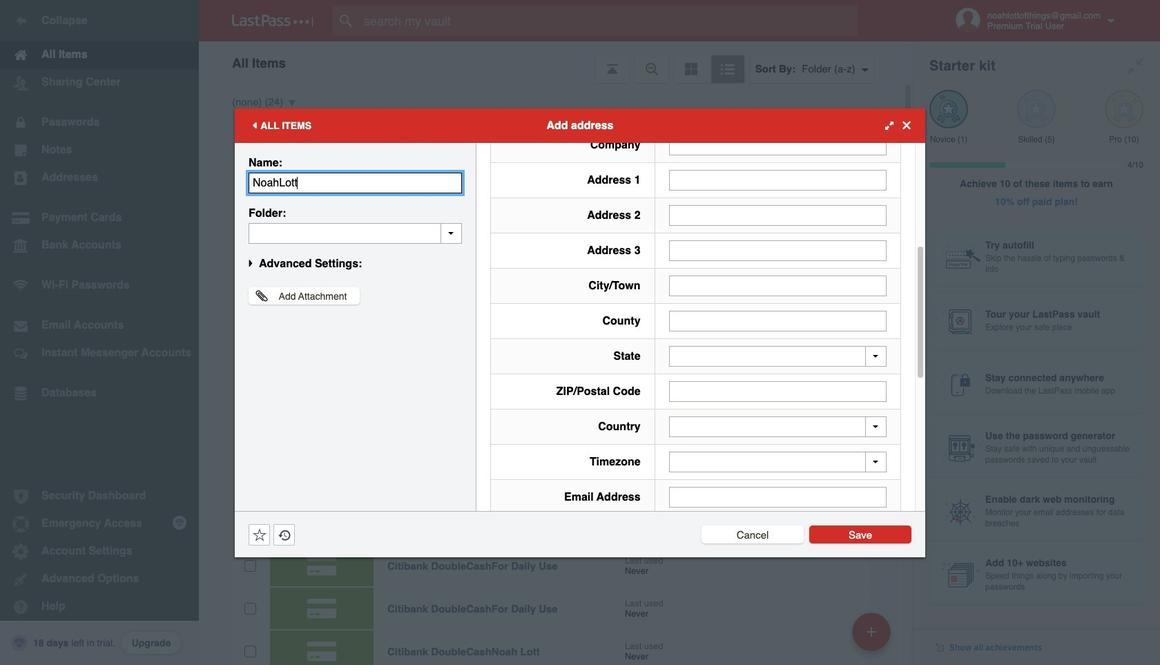 Task type: locate. For each thing, give the bounding box(es) containing it.
lastpass image
[[232, 15, 314, 27]]

vault options navigation
[[199, 41, 913, 83]]

dialog
[[235, 108, 926, 557]]

new item navigation
[[848, 609, 899, 665]]

None text field
[[249, 172, 462, 193], [669, 205, 887, 226], [669, 276, 887, 296], [669, 311, 887, 332], [669, 487, 887, 508], [249, 172, 462, 193], [669, 205, 887, 226], [669, 276, 887, 296], [669, 311, 887, 332], [669, 487, 887, 508]]

new item image
[[867, 627, 877, 637]]

None text field
[[669, 135, 887, 155], [669, 170, 887, 191], [249, 223, 462, 243], [669, 240, 887, 261], [669, 346, 887, 367], [669, 381, 887, 402], [669, 135, 887, 155], [669, 170, 887, 191], [249, 223, 462, 243], [669, 240, 887, 261], [669, 346, 887, 367], [669, 381, 887, 402]]



Task type: describe. For each thing, give the bounding box(es) containing it.
search my vault text field
[[333, 6, 885, 36]]

main navigation navigation
[[0, 0, 199, 665]]

Search search field
[[333, 6, 885, 36]]



